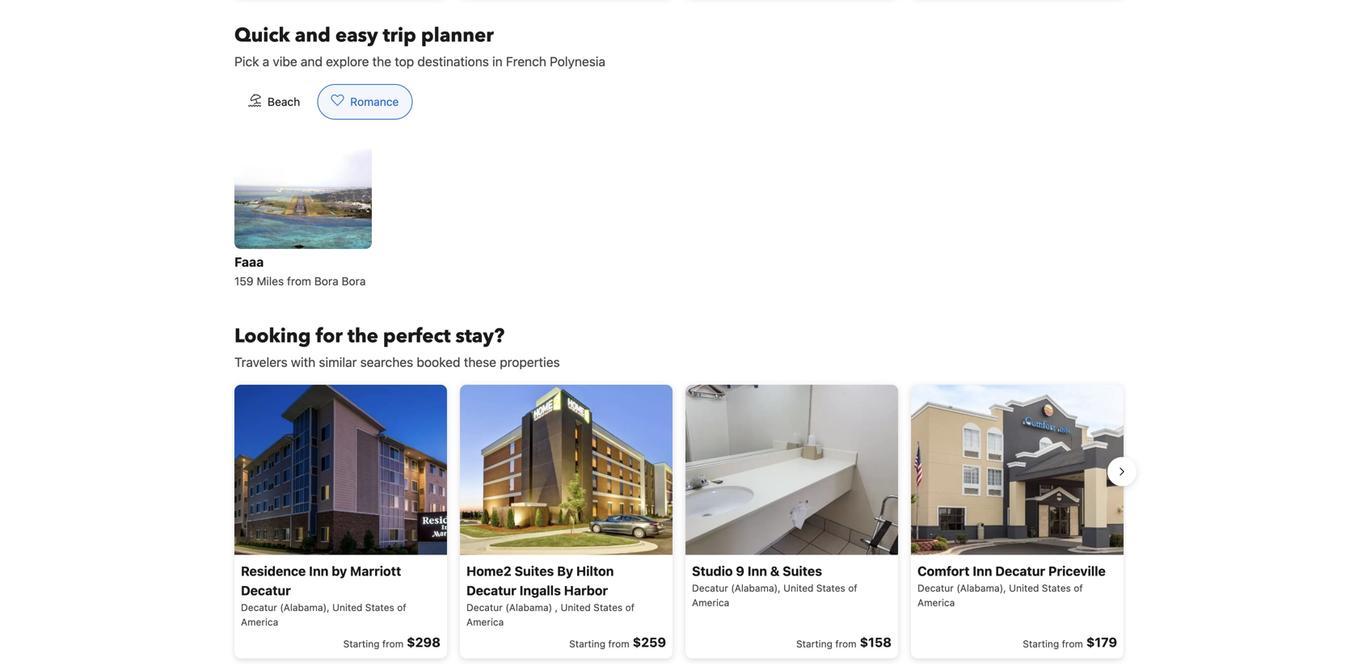 Task type: locate. For each thing, give the bounding box(es) containing it.
(alabama), for $158
[[731, 582, 781, 594]]

9
[[736, 563, 745, 579]]

states down the priceville
[[1042, 582, 1071, 594]]

states inside comfort inn decatur priceville decatur (alabama), united states of america
[[1042, 582, 1071, 594]]

hilton
[[576, 563, 614, 579]]

$298
[[407, 634, 441, 650]]

with
[[291, 354, 316, 370]]

starting inside starting from $158
[[796, 638, 833, 649]]

states inside home2 suites by hilton decatur ingalls harbor decatur (alabama) , united states of america
[[594, 602, 623, 613]]

starting from $158
[[796, 634, 892, 650]]

(alabama), inside studio 9 inn & suites decatur (alabama), united states of america
[[731, 582, 781, 594]]

tab list
[[222, 84, 426, 120]]

states
[[816, 582, 846, 594], [1042, 582, 1071, 594], [365, 602, 394, 613], [594, 602, 623, 613]]

1 inn from the left
[[309, 563, 329, 579]]

0 vertical spatial and
[[295, 22, 331, 49]]

2 inn from the left
[[748, 563, 767, 579]]

decatur
[[995, 563, 1045, 579], [692, 582, 728, 594], [918, 582, 954, 594], [241, 583, 291, 598], [466, 583, 516, 598], [241, 602, 277, 613], [466, 602, 503, 613]]

starting for $158
[[796, 638, 833, 649]]

inn right comfort
[[973, 563, 992, 579]]

(alabama), down residence
[[280, 602, 330, 613]]

1 vertical spatial and
[[301, 54, 323, 69]]

(alabama), down comfort
[[957, 582, 1006, 594]]

america down 'home2'
[[466, 616, 504, 628]]

united
[[783, 582, 814, 594], [1009, 582, 1039, 594], [332, 602, 363, 613], [561, 602, 591, 613]]

1 starting from the left
[[343, 638, 380, 649]]

starting
[[343, 638, 380, 649], [569, 638, 606, 649], [796, 638, 833, 649], [1023, 638, 1059, 649]]

ingalls
[[520, 583, 561, 598]]

booked
[[417, 354, 460, 370]]

romance button
[[317, 84, 413, 120]]

of up starting from $158
[[848, 582, 857, 594]]

0 horizontal spatial (alabama),
[[280, 602, 330, 613]]

suites inside home2 suites by hilton decatur ingalls harbor decatur (alabama) , united states of america
[[515, 563, 554, 579]]

marriott
[[350, 563, 401, 579]]

starting down residence inn by marriott decatur decatur (alabama), united states of america
[[343, 638, 380, 649]]

inn inside comfort inn decatur priceville decatur (alabama), united states of america
[[973, 563, 992, 579]]

from inside the faaa 159 miles from bora bora
[[287, 274, 311, 288]]

priceville
[[1048, 563, 1106, 579]]

,
[[555, 602, 558, 613]]

starting left $179 at the right of page
[[1023, 638, 1059, 649]]

from for residence
[[382, 638, 404, 649]]

starting inside 'starting from $259'
[[569, 638, 606, 649]]

suites right &
[[783, 563, 822, 579]]

from left $259
[[608, 638, 630, 649]]

studio
[[692, 563, 733, 579]]

starting down harbor on the left of page
[[569, 638, 606, 649]]

the inside looking for the perfect stay? travelers with similar searches booked these properties
[[348, 323, 378, 350]]

of
[[848, 582, 857, 594], [1074, 582, 1083, 594], [397, 602, 406, 613], [625, 602, 635, 613]]

quick
[[234, 22, 290, 49]]

1 suites from the left
[[515, 563, 554, 579]]

0 horizontal spatial suites
[[515, 563, 554, 579]]

states up starting from $158
[[816, 582, 846, 594]]

region
[[222, 378, 1137, 665]]

searches
[[360, 354, 413, 370]]

of inside residence inn by marriott decatur decatur (alabama), united states of america
[[397, 602, 406, 613]]

stay?
[[456, 323, 505, 350]]

united up starting from $158
[[783, 582, 814, 594]]

america inside studio 9 inn & suites decatur (alabama), united states of america
[[692, 597, 729, 608]]

studio 9 inn & suites decatur (alabama), united states of america
[[692, 563, 857, 608]]

travelers
[[234, 354, 288, 370]]

decatur inside studio 9 inn & suites decatur (alabama), united states of america
[[692, 582, 728, 594]]

1 vertical spatial the
[[348, 323, 378, 350]]

from right miles
[[287, 274, 311, 288]]

suites up ingalls
[[515, 563, 554, 579]]

and right vibe
[[301, 54, 323, 69]]

of inside studio 9 inn & suites decatur (alabama), united states of america
[[848, 582, 857, 594]]

starting left $158
[[796, 638, 833, 649]]

bora
[[314, 274, 339, 288], [342, 274, 366, 288]]

america inside comfort inn decatur priceville decatur (alabama), united states of america
[[918, 597, 955, 608]]

of inside comfort inn decatur priceville decatur (alabama), united states of america
[[1074, 582, 1083, 594]]

from inside starting from $158
[[835, 638, 857, 649]]

from left $158
[[835, 638, 857, 649]]

(alabama), down 9
[[731, 582, 781, 594]]

the right for on the left of page
[[348, 323, 378, 350]]

states down the marriott
[[365, 602, 394, 613]]

and
[[295, 22, 331, 49], [301, 54, 323, 69]]

inn right 9
[[748, 563, 767, 579]]

starting from $179
[[1023, 634, 1117, 650]]

starting for $298
[[343, 638, 380, 649]]

0 horizontal spatial bora
[[314, 274, 339, 288]]

romance
[[350, 95, 399, 108]]

america down residence
[[241, 616, 278, 628]]

a
[[262, 54, 269, 69]]

america
[[692, 597, 729, 608], [918, 597, 955, 608], [241, 616, 278, 628], [466, 616, 504, 628]]

(alabama), for $298
[[280, 602, 330, 613]]

america down studio at the right bottom
[[692, 597, 729, 608]]

1 horizontal spatial bora
[[342, 274, 366, 288]]

trip
[[383, 22, 416, 49]]

$179
[[1086, 634, 1117, 650]]

from inside 'starting from $259'
[[608, 638, 630, 649]]

and up vibe
[[295, 22, 331, 49]]

united down the by
[[332, 602, 363, 613]]

inn for comfort
[[973, 563, 992, 579]]

1 horizontal spatial (alabama),
[[731, 582, 781, 594]]

home2 suites by hilton decatur ingalls harbor decatur (alabama) , united states of america
[[466, 563, 635, 628]]

united inside studio 9 inn & suites decatur (alabama), united states of america
[[783, 582, 814, 594]]

inn
[[309, 563, 329, 579], [748, 563, 767, 579], [973, 563, 992, 579]]

from left $179 at the right of page
[[1062, 638, 1083, 649]]

of up 'starting from $259'
[[625, 602, 635, 613]]

starting inside the starting from $179
[[1023, 638, 1059, 649]]

america down comfort
[[918, 597, 955, 608]]

2 horizontal spatial (alabama),
[[957, 582, 1006, 594]]

pick
[[234, 54, 259, 69]]

beach
[[268, 95, 300, 108]]

(alabama), inside comfort inn decatur priceville decatur (alabama), united states of america
[[957, 582, 1006, 594]]

states down harbor on the left of page
[[594, 602, 623, 613]]

from left $298
[[382, 638, 404, 649]]

(alabama), inside residence inn by marriott decatur decatur (alabama), united states of america
[[280, 602, 330, 613]]

states inside studio 9 inn & suites decatur (alabama), united states of america
[[816, 582, 846, 594]]

faaa
[[234, 254, 264, 270]]

2 suites from the left
[[783, 563, 822, 579]]

inn inside residence inn by marriott decatur decatur (alabama), united states of america
[[309, 563, 329, 579]]

the
[[372, 54, 391, 69], [348, 323, 378, 350]]

from inside the starting from $179
[[1062, 638, 1083, 649]]

2 starting from the left
[[569, 638, 606, 649]]

inn left the by
[[309, 563, 329, 579]]

1 horizontal spatial suites
[[783, 563, 822, 579]]

harbor
[[564, 583, 608, 598]]

starting inside starting from $298
[[343, 638, 380, 649]]

united inside residence inn by marriott decatur decatur (alabama), united states of america
[[332, 602, 363, 613]]

159
[[234, 274, 254, 288]]

similar
[[319, 354, 357, 370]]

4 starting from the left
[[1023, 638, 1059, 649]]

1 bora from the left
[[314, 274, 339, 288]]

united right ,
[[561, 602, 591, 613]]

0 vertical spatial the
[[372, 54, 391, 69]]

faaa 159 miles from bora bora
[[234, 254, 366, 288]]

america inside residence inn by marriott decatur decatur (alabama), united states of america
[[241, 616, 278, 628]]

the left top
[[372, 54, 391, 69]]

inn inside studio 9 inn & suites decatur (alabama), united states of america
[[748, 563, 767, 579]]

$259
[[633, 634, 666, 650]]

in
[[492, 54, 503, 69]]

suites
[[515, 563, 554, 579], [783, 563, 822, 579]]

united up the starting from $179
[[1009, 582, 1039, 594]]

from
[[287, 274, 311, 288], [382, 638, 404, 649], [608, 638, 630, 649], [835, 638, 857, 649], [1062, 638, 1083, 649]]

from for home2
[[608, 638, 630, 649]]

of up starting from $298
[[397, 602, 406, 613]]

(alabama),
[[731, 582, 781, 594], [957, 582, 1006, 594], [280, 602, 330, 613]]

1 horizontal spatial inn
[[748, 563, 767, 579]]

2 horizontal spatial inn
[[973, 563, 992, 579]]

from inside starting from $298
[[382, 638, 404, 649]]

3 inn from the left
[[973, 563, 992, 579]]

properties
[[500, 354, 560, 370]]

region containing residence inn by marriott decatur
[[222, 378, 1137, 665]]

0 horizontal spatial inn
[[309, 563, 329, 579]]

quick and easy trip planner pick a vibe and explore the top destinations in french polynesia
[[234, 22, 605, 69]]

of down the priceville
[[1074, 582, 1083, 594]]

3 starting from the left
[[796, 638, 833, 649]]

beach button
[[234, 84, 314, 120]]

by
[[332, 563, 347, 579]]



Task type: vqa. For each thing, say whether or not it's contained in the screenshot.


Task type: describe. For each thing, give the bounding box(es) containing it.
starting from $298
[[343, 634, 441, 650]]

perfect
[[383, 323, 451, 350]]

the inside quick and easy trip planner pick a vibe and explore the top destinations in french polynesia
[[372, 54, 391, 69]]

destinations
[[418, 54, 489, 69]]

&
[[770, 563, 780, 579]]

from for studio
[[835, 638, 857, 649]]

looking for the perfect stay? travelers with similar searches booked these properties
[[234, 323, 560, 370]]

residence
[[241, 563, 306, 579]]

tab list containing beach
[[222, 84, 426, 120]]

miles
[[257, 274, 284, 288]]

french
[[506, 54, 546, 69]]

by
[[557, 563, 573, 579]]

starting for $259
[[569, 638, 606, 649]]

united inside comfort inn decatur priceville decatur (alabama), united states of america
[[1009, 582, 1039, 594]]

2 bora from the left
[[342, 274, 366, 288]]

for
[[316, 323, 343, 350]]

america inside home2 suites by hilton decatur ingalls harbor decatur (alabama) , united states of america
[[466, 616, 504, 628]]

residence inn by marriott decatur decatur (alabama), united states of america
[[241, 563, 406, 628]]

comfort inn decatur priceville decatur (alabama), united states of america
[[918, 563, 1106, 608]]

of inside home2 suites by hilton decatur ingalls harbor decatur (alabama) , united states of america
[[625, 602, 635, 613]]

states inside residence inn by marriott decatur decatur (alabama), united states of america
[[365, 602, 394, 613]]

$158
[[860, 634, 892, 650]]

united inside home2 suites by hilton decatur ingalls harbor decatur (alabama) , united states of america
[[561, 602, 591, 613]]

comfort
[[918, 563, 970, 579]]

starting for $179
[[1023, 638, 1059, 649]]

suites inside studio 9 inn & suites decatur (alabama), united states of america
[[783, 563, 822, 579]]

inn for residence
[[309, 563, 329, 579]]

(alabama)
[[505, 602, 552, 613]]

polynesia
[[550, 54, 605, 69]]

looking
[[234, 323, 311, 350]]

home2
[[466, 563, 512, 579]]

explore
[[326, 54, 369, 69]]

easy
[[335, 22, 378, 49]]

top
[[395, 54, 414, 69]]

planner
[[421, 22, 494, 49]]

starting from $259
[[569, 634, 666, 650]]

these
[[464, 354, 496, 370]]

from for comfort
[[1062, 638, 1083, 649]]

vibe
[[273, 54, 297, 69]]



